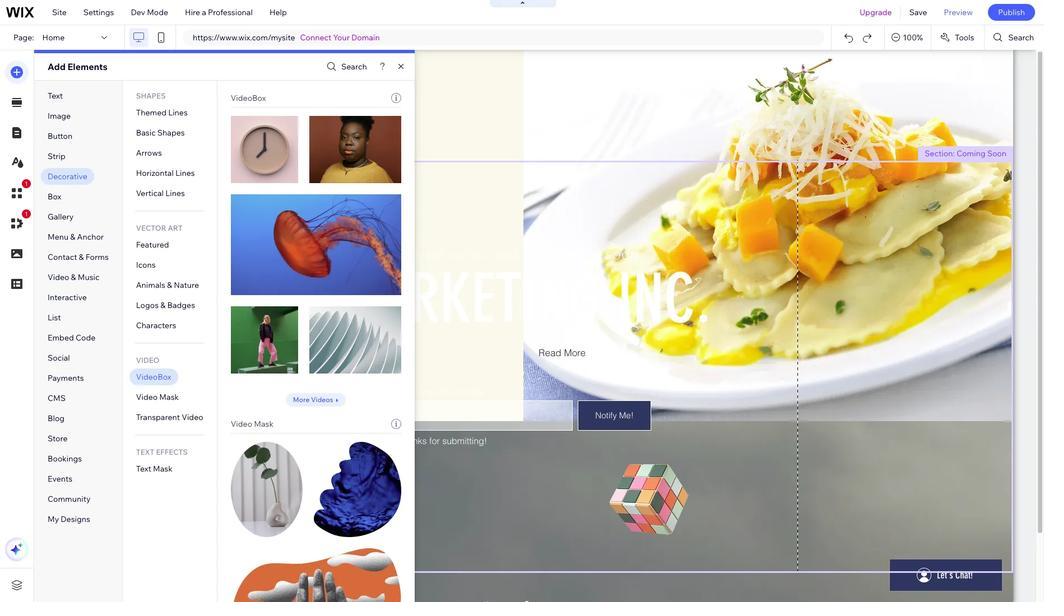 Task type: describe. For each thing, give the bounding box(es) containing it.
site
[[52, 7, 67, 17]]

menu & anchor
[[48, 232, 104, 242]]

gallery
[[48, 212, 74, 222]]

add
[[48, 61, 66, 72]]

preview
[[944, 7, 973, 17]]

designs
[[61, 515, 90, 525]]

elements
[[68, 61, 107, 72]]

payments
[[48, 373, 84, 383]]

transparent
[[136, 413, 180, 423]]

soon
[[988, 148, 1007, 158]]

dev
[[131, 7, 145, 17]]

1 for first 1 button from the bottom of the page
[[25, 211, 28, 218]]

add elements
[[48, 61, 107, 72]]

save
[[910, 7, 927, 17]]

text effects
[[136, 448, 188, 457]]

0 vertical spatial vector
[[136, 224, 166, 233]]

1 horizontal spatial search button
[[985, 25, 1044, 50]]

animals
[[136, 280, 165, 290]]

more videos button
[[286, 394, 346, 407]]

anchor
[[77, 232, 104, 242]]

videos
[[311, 396, 333, 404]]

0 vertical spatial video mask
[[136, 392, 179, 403]]

a
[[202, 7, 206, 17]]

basic shapes
[[136, 128, 185, 138]]

image
[[48, 111, 71, 121]]

home
[[42, 33, 65, 43]]

0 horizontal spatial videobox
[[136, 372, 171, 382]]

horizontal lines
[[136, 168, 195, 178]]

horizontal
[[136, 168, 174, 178]]

0 vertical spatial videobox
[[231, 93, 266, 103]]

section: coming soon
[[925, 148, 1007, 158]]

1 vertical spatial mask
[[254, 419, 274, 429]]

0 vertical spatial art
[[168, 224, 183, 233]]

2 horizontal spatial art
[[238, 279, 249, 289]]

music
[[78, 272, 100, 283]]

0 vertical spatial search
[[1009, 33, 1034, 43]]

badges
[[167, 300, 195, 311]]

dev mode
[[131, 7, 168, 17]]

blog
[[48, 414, 65, 424]]

text for text effects
[[136, 448, 154, 457]]

contact & forms
[[48, 252, 109, 262]]

themed
[[136, 108, 167, 118]]

1 horizontal spatial art
[[199, 302, 209, 310]]

more
[[293, 396, 310, 404]]

2 vertical spatial mask
[[153, 464, 173, 474]]

publish button
[[988, 4, 1035, 21]]

text mask
[[136, 464, 173, 474]]

forms
[[86, 252, 109, 262]]

your
[[333, 33, 350, 43]]

& for forms
[[79, 252, 84, 262]]

characters
[[136, 321, 176, 331]]

2 horizontal spatial vector
[[212, 279, 236, 289]]

transparent video
[[136, 413, 203, 423]]

button
[[48, 131, 72, 141]]

box
[[48, 192, 61, 202]]

vertical
[[136, 188, 164, 198]]

0 vertical spatial vector art
[[136, 224, 183, 233]]

https://www.wix.com/mysite
[[193, 33, 295, 43]]

strip
[[48, 151, 65, 161]]

text for text mask
[[136, 464, 151, 474]]

& for anchor
[[70, 232, 75, 242]]

menu
[[48, 232, 69, 242]]

0 vertical spatial shapes
[[136, 91, 166, 100]]

publish
[[998, 7, 1025, 17]]

featured
[[136, 240, 169, 250]]

preview button
[[936, 0, 982, 25]]

tools
[[955, 33, 975, 43]]

upgrade
[[860, 7, 892, 17]]



Task type: vqa. For each thing, say whether or not it's contained in the screenshot.
Characters
yes



Task type: locate. For each thing, give the bounding box(es) containing it.
search button down publish button
[[985, 25, 1044, 50]]

lines down horizontal lines
[[165, 188, 185, 198]]

text
[[48, 91, 63, 101], [136, 448, 154, 457], [136, 464, 151, 474]]

code
[[76, 333, 95, 343]]

0 vertical spatial search button
[[985, 25, 1044, 50]]

help
[[270, 7, 287, 17]]

1 vertical spatial art
[[238, 279, 249, 289]]

vector right the change
[[212, 279, 236, 289]]

& for nature
[[167, 280, 172, 290]]

arrows
[[136, 148, 162, 158]]

logos & badges
[[136, 300, 195, 311]]

community
[[48, 494, 91, 505]]

1 vertical spatial vector
[[212, 279, 236, 289]]

text up image
[[48, 91, 63, 101]]

1 left 'gallery'
[[25, 211, 28, 218]]

basic
[[136, 128, 156, 138]]

1 vertical spatial text
[[136, 448, 154, 457]]

mode
[[147, 7, 168, 17]]

1 left decorative at left top
[[25, 181, 28, 187]]

shapes up themed
[[136, 91, 166, 100]]

vector art
[[136, 224, 183, 233], [177, 302, 209, 310]]

text down text effects
[[136, 464, 151, 474]]

0 horizontal spatial vector
[[136, 224, 166, 233]]

mask
[[159, 392, 179, 403], [254, 419, 274, 429], [153, 464, 173, 474]]

coming
[[957, 148, 986, 158]]

professional
[[208, 7, 253, 17]]

vector art up featured
[[136, 224, 183, 233]]

0 horizontal spatial video mask
[[136, 392, 179, 403]]

1
[[25, 181, 28, 187], [25, 211, 28, 218]]

https://www.wix.com/mysite connect your domain
[[193, 33, 380, 43]]

search
[[1009, 33, 1034, 43], [341, 62, 367, 72]]

tools button
[[932, 25, 985, 50]]

& for music
[[71, 272, 76, 283]]

0 vertical spatial lines
[[168, 108, 188, 118]]

1 1 button from the top
[[5, 179, 31, 205]]

themed lines
[[136, 108, 188, 118]]

1 button left box
[[5, 179, 31, 205]]

0 horizontal spatial art
[[168, 224, 183, 233]]

events
[[48, 474, 72, 484]]

video
[[48, 272, 69, 283], [136, 356, 159, 365], [136, 392, 158, 403], [182, 413, 203, 423], [231, 419, 252, 429]]

1 button left menu
[[5, 210, 31, 235]]

art up featured
[[168, 224, 183, 233]]

1 vertical spatial search button
[[324, 59, 367, 75]]

1 1 from the top
[[25, 181, 28, 187]]

domain
[[352, 33, 380, 43]]

search down publish button
[[1009, 33, 1034, 43]]

0 vertical spatial text
[[48, 91, 63, 101]]

2 vertical spatial art
[[199, 302, 209, 310]]

1 horizontal spatial vector
[[177, 302, 198, 310]]

1 vertical spatial search
[[341, 62, 367, 72]]

animals & nature
[[136, 280, 199, 290]]

100%
[[903, 33, 923, 43]]

1 vertical spatial video mask
[[231, 419, 274, 429]]

0 vertical spatial 1 button
[[5, 179, 31, 205]]

& left music
[[71, 272, 76, 283]]

2 1 button from the top
[[5, 210, 31, 235]]

vertical lines
[[136, 188, 185, 198]]

hire a professional
[[185, 7, 253, 17]]

2 vertical spatial text
[[136, 464, 151, 474]]

cms
[[48, 394, 66, 404]]

1 horizontal spatial video mask
[[231, 419, 274, 429]]

& right logos
[[160, 300, 166, 311]]

art right the change
[[238, 279, 249, 289]]

vector down nature
[[177, 302, 198, 310]]

decorative
[[48, 172, 87, 182]]

connect
[[300, 33, 332, 43]]

social
[[48, 353, 70, 363]]

shapes down themed lines
[[157, 128, 185, 138]]

lines right horizontal
[[175, 168, 195, 178]]

1 vertical spatial shapes
[[157, 128, 185, 138]]

section:
[[925, 148, 955, 158]]

1 for second 1 button from the bottom
[[25, 181, 28, 187]]

bookings
[[48, 454, 82, 464]]

& left the forms
[[79, 252, 84, 262]]

1 button
[[5, 179, 31, 205], [5, 210, 31, 235]]

lines for themed lines
[[168, 108, 188, 118]]

art
[[168, 224, 183, 233], [238, 279, 249, 289], [199, 302, 209, 310]]

1 horizontal spatial videobox
[[231, 93, 266, 103]]

my designs
[[48, 515, 90, 525]]

videobox
[[231, 93, 266, 103], [136, 372, 171, 382]]

video mask
[[136, 392, 179, 403], [231, 419, 274, 429]]

save button
[[901, 0, 936, 25]]

change
[[181, 279, 210, 289]]

1 vertical spatial lines
[[175, 168, 195, 178]]

art right badges
[[199, 302, 209, 310]]

more videos
[[293, 396, 333, 404]]

& for badges
[[160, 300, 166, 311]]

lines for horizontal lines
[[175, 168, 195, 178]]

100% button
[[885, 25, 931, 50]]

embed code
[[48, 333, 95, 343]]

hire
[[185, 7, 200, 17]]

2 vertical spatial lines
[[165, 188, 185, 198]]

interactive
[[48, 293, 87, 303]]

change vector art
[[181, 279, 249, 289]]

icons
[[136, 260, 156, 270]]

0 vertical spatial 1
[[25, 181, 28, 187]]

lines for vertical lines
[[165, 188, 185, 198]]

nature
[[174, 280, 199, 290]]

settings
[[83, 7, 114, 17]]

text up text mask
[[136, 448, 154, 457]]

& right menu
[[70, 232, 75, 242]]

2 1 from the top
[[25, 211, 28, 218]]

2 vertical spatial vector
[[177, 302, 198, 310]]

& left nature
[[167, 280, 172, 290]]

0 horizontal spatial search button
[[324, 59, 367, 75]]

store
[[48, 434, 68, 444]]

lines
[[168, 108, 188, 118], [175, 168, 195, 178], [165, 188, 185, 198]]

1 horizontal spatial search
[[1009, 33, 1034, 43]]

&
[[70, 232, 75, 242], [79, 252, 84, 262], [71, 272, 76, 283], [167, 280, 172, 290], [160, 300, 166, 311]]

1 vertical spatial videobox
[[136, 372, 171, 382]]

search down the domain
[[341, 62, 367, 72]]

1 vertical spatial 1 button
[[5, 210, 31, 235]]

1 vertical spatial vector art
[[177, 302, 209, 310]]

video & music
[[48, 272, 100, 283]]

vector art down nature
[[177, 302, 209, 310]]

search button down your
[[324, 59, 367, 75]]

contact
[[48, 252, 77, 262]]

text for text
[[48, 91, 63, 101]]

logos
[[136, 300, 159, 311]]

effects
[[156, 448, 188, 457]]

1 vertical spatial 1
[[25, 211, 28, 218]]

shapes
[[136, 91, 166, 100], [157, 128, 185, 138]]

embed
[[48, 333, 74, 343]]

my
[[48, 515, 59, 525]]

0 vertical spatial mask
[[159, 392, 179, 403]]

list
[[48, 313, 61, 323]]

0 horizontal spatial search
[[341, 62, 367, 72]]

lines right themed
[[168, 108, 188, 118]]

vector up featured
[[136, 224, 166, 233]]



